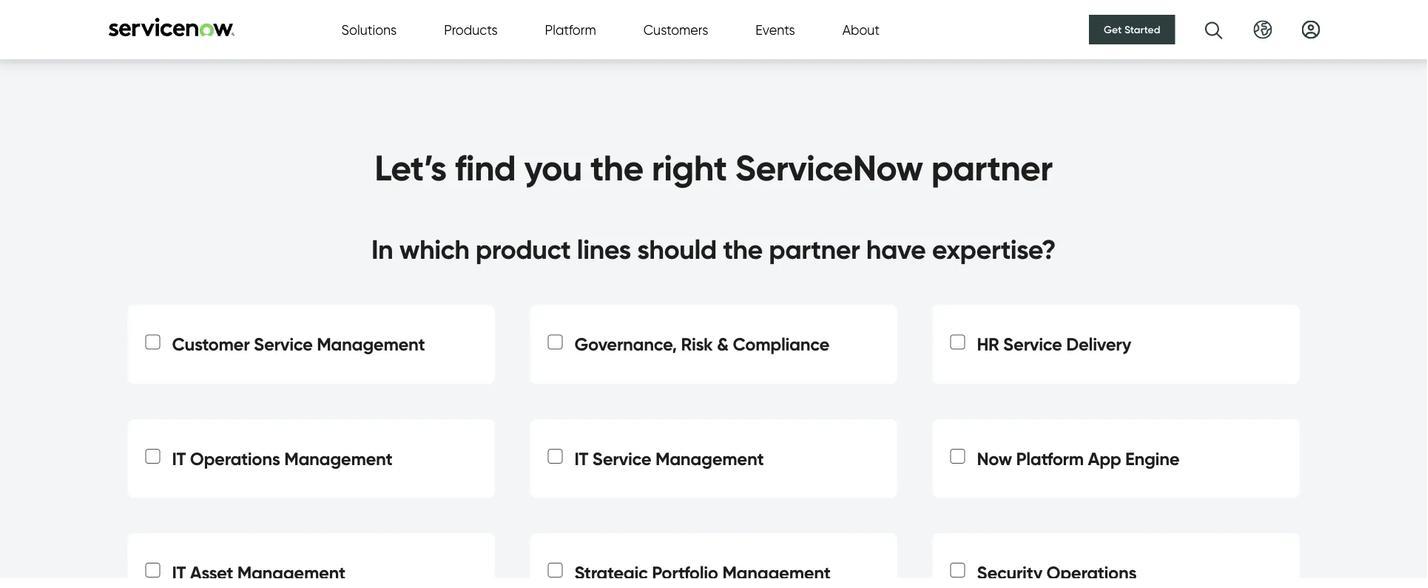 Task type: vqa. For each thing, say whether or not it's contained in the screenshot.
GO TO SERVICENOW ACCOUNT icon
yes



Task type: describe. For each thing, give the bounding box(es) containing it.
get
[[1104, 23, 1122, 36]]

customers
[[644, 21, 708, 38]]

about button
[[843, 20, 880, 40]]

platform
[[545, 21, 596, 38]]

solutions
[[341, 21, 397, 38]]

products
[[444, 21, 498, 38]]

servicenow image
[[107, 17, 236, 37]]

go to servicenow account image
[[1302, 20, 1320, 39]]

about
[[843, 21, 880, 38]]

get started link
[[1089, 15, 1175, 44]]

products button
[[444, 20, 498, 40]]



Task type: locate. For each thing, give the bounding box(es) containing it.
get started
[[1104, 23, 1161, 36]]

events
[[756, 21, 795, 38]]

solutions button
[[341, 20, 397, 40]]

platform button
[[545, 20, 596, 40]]

customers button
[[644, 20, 708, 40]]

events button
[[756, 20, 795, 40]]

started
[[1125, 23, 1161, 36]]



